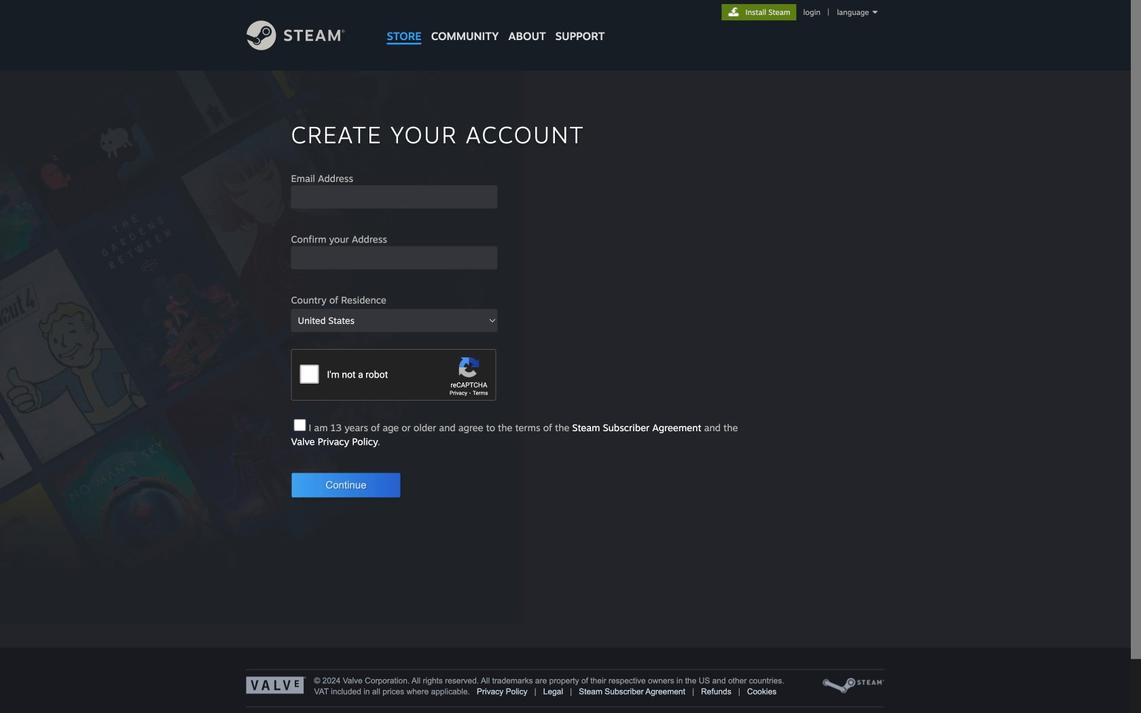 Task type: vqa. For each thing, say whether or not it's contained in the screenshot.
6
no



Task type: describe. For each thing, give the bounding box(es) containing it.
account menu navigation
[[722, 4, 885, 20]]

1 valve software image from the left
[[246, 677, 306, 694]]

2 valve software image from the left
[[822, 677, 885, 695]]



Task type: locate. For each thing, give the bounding box(es) containing it.
1 horizontal spatial valve software image
[[822, 677, 885, 695]]

global menu navigation
[[382, 0, 610, 49]]

0 horizontal spatial valve software image
[[246, 677, 306, 694]]

None text field
[[291, 185, 498, 209], [291, 246, 498, 269], [291, 185, 498, 209], [291, 246, 498, 269]]

None checkbox
[[294, 419, 306, 431]]

valve software image
[[246, 677, 306, 694], [822, 677, 885, 695]]

link to the steam homepage image
[[246, 20, 366, 50]]



